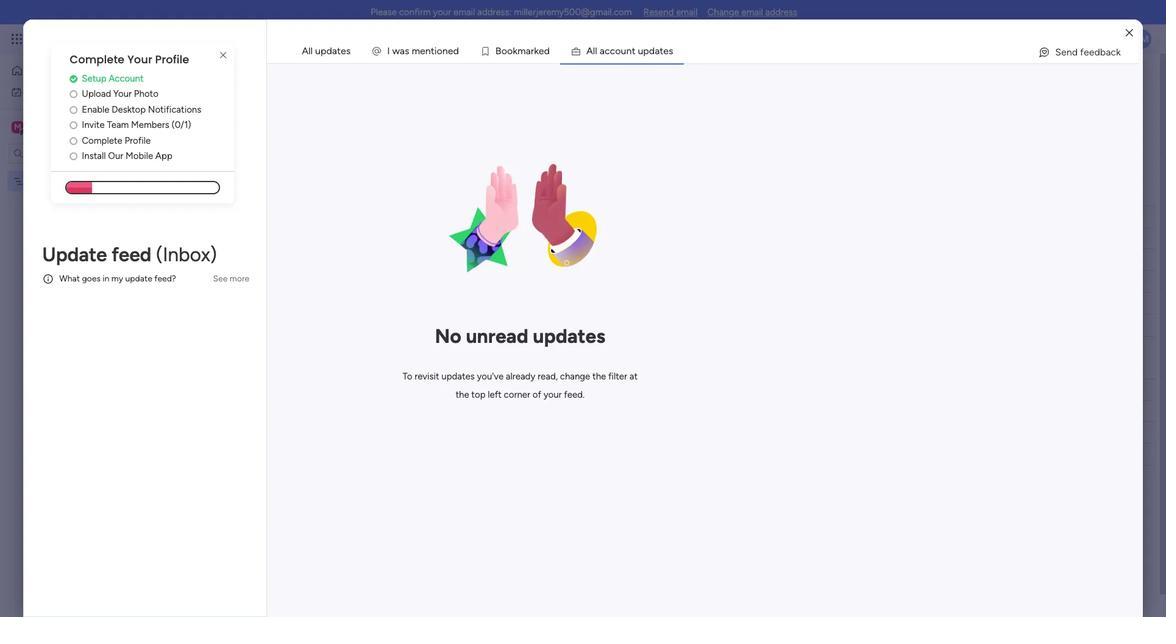Task type: vqa. For each thing, say whether or not it's contained in the screenshot.
Any
yes



Task type: locate. For each thing, give the bounding box(es) containing it.
due date up the nov 4
[[512, 211, 547, 222]]

0 vertical spatial see
[[213, 34, 228, 44]]

0 horizontal spatial project
[[29, 176, 56, 186]]

a right a
[[600, 45, 605, 57]]

see up dapulse x slim icon
[[213, 34, 228, 44]]

n left p
[[626, 45, 632, 57]]

1 k from the left
[[513, 45, 518, 57]]

0 horizontal spatial m
[[412, 45, 420, 57]]

app
[[155, 151, 172, 162]]

e right p
[[664, 45, 669, 57]]

2 horizontal spatial email
[[742, 7, 763, 18]]

main inside 'workspace selection' element
[[28, 121, 49, 133]]

updates right all
[[315, 45, 351, 57]]

and
[[406, 92, 420, 102]]

d right i
[[453, 45, 459, 57]]

resend
[[644, 7, 674, 18]]

l
[[593, 45, 595, 57], [595, 45, 597, 57]]

1 vertical spatial work
[[41, 86, 59, 97]]

4 o from the left
[[615, 45, 621, 57]]

4 e from the left
[[664, 45, 669, 57]]

main inside button
[[204, 114, 222, 124]]

Project Management field
[[182, 63, 390, 90]]

of right type
[[254, 92, 262, 102]]

o right the b
[[507, 45, 513, 57]]

kickoff
[[230, 255, 258, 266]]

to for to do
[[210, 185, 223, 201]]

updates inside to revisit updates you've already read, change the filter at the top left corner of your feed.
[[442, 371, 475, 382]]

2 circle o image from the top
[[70, 105, 78, 115]]

m
[[412, 45, 420, 57], [518, 45, 526, 57]]

more
[[230, 274, 250, 284]]

nov 4
[[520, 233, 542, 242]]

the
[[593, 371, 606, 382], [456, 390, 469, 401]]

feed.
[[564, 390, 585, 401]]

updates for to revisit updates you've already read, change the filter at the top left corner of your feed.
[[442, 371, 475, 382]]

circle o image for upload
[[70, 90, 78, 99]]

0 horizontal spatial management
[[58, 176, 109, 186]]

0 horizontal spatial main
[[28, 121, 49, 133]]

0 horizontal spatial project management
[[29, 176, 109, 186]]

email right 'resend'
[[676, 7, 698, 18]]

home button
[[7, 61, 131, 80]]

v2 search image
[[263, 145, 272, 159]]

mobile
[[126, 151, 153, 162]]

1 d from the left
[[453, 45, 459, 57]]

1 horizontal spatial your
[[500, 92, 517, 102]]

1 vertical spatial see
[[213, 274, 228, 284]]

project down search in workspace field
[[29, 176, 56, 186]]

1 vertical spatial project
[[29, 176, 56, 186]]

table
[[224, 114, 244, 124], [262, 114, 283, 124]]

monthly
[[230, 277, 262, 288]]

1 vertical spatial due date field
[[508, 383, 550, 397]]

v2 done deadline image
[[491, 255, 501, 266]]

0 horizontal spatial u
[[621, 45, 626, 57]]

1 date from the top
[[529, 211, 547, 222]]

desktop
[[112, 104, 146, 115]]

your
[[127, 52, 152, 67], [113, 89, 132, 100]]

all
[[302, 45, 313, 57]]

the left 'filter'
[[593, 371, 606, 382]]

your inside to revisit updates you've already read, change the filter at the top left corner of your feed.
[[544, 390, 562, 401]]

updates inside all updates 'link'
[[315, 45, 351, 57]]

1 vertical spatial due date
[[512, 384, 547, 395]]

circle o image
[[70, 90, 78, 99], [70, 105, 78, 115], [70, 152, 78, 161]]

t right w
[[431, 45, 435, 57]]

due date
[[512, 211, 547, 222], [512, 384, 547, 395]]

1 email from the left
[[454, 7, 475, 18]]

main
[[204, 114, 222, 124], [28, 121, 49, 133]]

2 horizontal spatial your
[[544, 390, 562, 401]]

o left p
[[615, 45, 621, 57]]

1 horizontal spatial work
[[99, 32, 120, 46]]

0 horizontal spatial updates
[[315, 45, 351, 57]]

profile down management
[[155, 52, 189, 67]]

circle o image inside enable desktop notifications link
[[70, 105, 78, 115]]

n right i
[[443, 45, 448, 57]]

n left i
[[425, 45, 431, 57]]

invite
[[82, 120, 105, 131]]

s
[[405, 45, 409, 57], [669, 45, 673, 57]]

see for see more
[[213, 274, 228, 284]]

table down "any" on the left top of the page
[[224, 114, 244, 124]]

0 horizontal spatial k
[[513, 45, 518, 57]]

work for monday
[[99, 32, 120, 46]]

1 horizontal spatial s
[[669, 45, 673, 57]]

our
[[108, 151, 123, 162]]

project management list box
[[0, 168, 155, 356]]

enable
[[82, 104, 109, 115]]

0 vertical spatial to
[[210, 185, 223, 201]]

1 horizontal spatial d
[[544, 45, 550, 57]]

a right i
[[400, 45, 405, 57]]

tab list
[[292, 39, 1138, 63]]

0 vertical spatial due date field
[[508, 210, 550, 223]]

a right p
[[655, 45, 660, 57]]

o left r
[[502, 45, 507, 57]]

d right r
[[544, 45, 550, 57]]

your right confirm
[[433, 7, 451, 18]]

unread
[[466, 325, 528, 348]]

0 vertical spatial due date
[[512, 211, 547, 222]]

3 a from the left
[[600, 45, 605, 57]]

2 horizontal spatial updates
[[533, 325, 606, 348]]

2 o from the left
[[502, 45, 507, 57]]

where
[[474, 92, 498, 102]]

work right my
[[41, 86, 59, 97]]

project up "any" on the left top of the page
[[185, 63, 251, 90]]

1 c from the left
[[605, 45, 610, 57]]

project
[[185, 63, 251, 90], [29, 176, 56, 186]]

1 horizontal spatial table
[[262, 114, 283, 124]]

1 column information image from the top
[[555, 212, 565, 222]]

0 vertical spatial your
[[433, 7, 451, 18]]

see left "more"
[[213, 274, 228, 284]]

0 horizontal spatial the
[[456, 390, 469, 401]]

2 horizontal spatial n
[[626, 45, 632, 57]]

1 vertical spatial updates
[[533, 325, 606, 348]]

close image
[[1126, 28, 1133, 37]]

workspace image
[[12, 120, 24, 134]]

add new group
[[209, 493, 267, 503]]

0 horizontal spatial d
[[453, 45, 459, 57]]

circle o image inside complete profile "link"
[[70, 136, 78, 146]]

circle o image up workspace
[[70, 105, 78, 115]]

e left i
[[420, 45, 425, 57]]

circle o image down check circle 'icon'
[[70, 90, 78, 99]]

management
[[256, 63, 386, 90], [58, 176, 109, 186]]

your up "setup account" link
[[127, 52, 152, 67]]

3 t from the left
[[660, 45, 664, 57]]

to
[[210, 185, 223, 201], [403, 371, 412, 382]]

(0/1)
[[172, 120, 191, 131]]

0 vertical spatial complete
[[70, 52, 125, 67]]

complete profile
[[82, 135, 151, 146]]

due date field up the nov 4
[[508, 210, 550, 223]]

1 horizontal spatial main
[[204, 114, 222, 124]]

2 circle o image from the top
[[70, 136, 78, 146]]

dapulse x slim image
[[216, 48, 231, 63]]

main down manage
[[204, 114, 222, 124]]

0 horizontal spatial to
[[210, 185, 223, 201]]

circle o image down workspace
[[70, 136, 78, 146]]

to left revisit
[[403, 371, 412, 382]]

see plans
[[213, 34, 250, 44]]

management
[[123, 32, 189, 46]]

t right p
[[660, 45, 664, 57]]

project management up project.
[[185, 63, 386, 90]]

0 vertical spatial the
[[593, 371, 606, 382]]

c
[[605, 45, 610, 57], [610, 45, 615, 57]]

m left i
[[412, 45, 420, 57]]

k
[[513, 45, 518, 57], [534, 45, 539, 57]]

of right corner
[[533, 390, 541, 401]]

2 owner from the top
[[444, 384, 469, 395]]

due
[[512, 211, 527, 222], [512, 384, 527, 395]]

circle o image
[[70, 121, 78, 130], [70, 136, 78, 146]]

3 d from the left
[[649, 45, 655, 57]]

management inside list box
[[58, 176, 109, 186]]

2 email from the left
[[676, 7, 698, 18]]

enable desktop notifications
[[82, 104, 201, 115]]

circle o image for complete
[[70, 136, 78, 146]]

2 l from the left
[[595, 45, 597, 57]]

0 horizontal spatial of
[[254, 92, 262, 102]]

the left top
[[456, 390, 469, 401]]

management up assign
[[256, 63, 386, 90]]

w
[[392, 45, 400, 57]]

table down project.
[[262, 114, 283, 124]]

see plans button
[[197, 30, 256, 48]]

goes
[[82, 274, 101, 284]]

d
[[453, 45, 459, 57], [544, 45, 550, 57], [649, 45, 655, 57]]

3 n from the left
[[626, 45, 632, 57]]

already
[[506, 371, 536, 382]]

s right p
[[669, 45, 673, 57]]

work inside my work button
[[41, 86, 59, 97]]

1 u from the left
[[621, 45, 626, 57]]

manage any type of project. assign owners, set timelines and keep track of where your project stands.
[[187, 92, 576, 102]]

1 vertical spatial date
[[529, 384, 547, 395]]

0 horizontal spatial your
[[433, 7, 451, 18]]

new inside button
[[226, 493, 242, 503]]

0 vertical spatial work
[[99, 32, 120, 46]]

0 horizontal spatial s
[[405, 45, 409, 57]]

0 vertical spatial owner field
[[441, 210, 472, 223]]

change email address link
[[708, 7, 798, 18]]

add new group button
[[186, 488, 273, 508]]

1 circle o image from the top
[[70, 121, 78, 130]]

0 vertical spatial circle o image
[[70, 121, 78, 130]]

2 m from the left
[[518, 45, 526, 57]]

0 vertical spatial new
[[249, 407, 265, 417]]

2 date from the top
[[529, 384, 547, 395]]

a right the b
[[526, 45, 531, 57]]

updates up change
[[533, 325, 606, 348]]

1 horizontal spatial m
[[518, 45, 526, 57]]

1 vertical spatial column information image
[[555, 385, 565, 395]]

feedback
[[1081, 46, 1121, 58]]

add
[[209, 493, 224, 503]]

notifications
[[148, 104, 201, 115]]

update feed (inbox)
[[42, 243, 217, 266]]

1 horizontal spatial email
[[676, 7, 698, 18]]

1 horizontal spatial updates
[[442, 371, 475, 382]]

1 see from the top
[[213, 34, 228, 44]]

project management inside list box
[[29, 176, 109, 186]]

1 horizontal spatial u
[[638, 45, 643, 57]]

top
[[472, 390, 486, 401]]

1 vertical spatial the
[[456, 390, 469, 401]]

2 horizontal spatial of
[[533, 390, 541, 401]]

3 email from the left
[[742, 7, 763, 18]]

2 horizontal spatial t
[[660, 45, 664, 57]]

1 vertical spatial complete
[[82, 135, 122, 146]]

new right "hire"
[[249, 407, 265, 417]]

complete up "install"
[[82, 135, 122, 146]]

check circle image
[[70, 74, 78, 83]]

date up 4
[[529, 211, 547, 222]]

management down "install"
[[58, 176, 109, 186]]

due date down already
[[512, 384, 547, 395]]

1 s from the left
[[405, 45, 409, 57]]

1 circle o image from the top
[[70, 90, 78, 99]]

1 vertical spatial your
[[500, 92, 517, 102]]

2 horizontal spatial d
[[649, 45, 655, 57]]

option
[[0, 170, 155, 173]]

plans
[[230, 34, 250, 44]]

complete inside "link"
[[82, 135, 122, 146]]

m left r
[[518, 45, 526, 57]]

owner
[[444, 211, 469, 222], [444, 384, 469, 395]]

1 due date from the top
[[512, 211, 547, 222]]

nov
[[520, 233, 535, 242]]

1 horizontal spatial new
[[249, 407, 265, 417]]

updates up top
[[442, 371, 475, 382]]

0 vertical spatial profile
[[155, 52, 189, 67]]

2 see from the top
[[213, 274, 228, 284]]

lottie animation element
[[423, 120, 618, 315]]

column information image
[[555, 212, 565, 222], [555, 385, 565, 395]]

circle o image left "install"
[[70, 152, 78, 161]]

0 horizontal spatial t
[[431, 45, 435, 57]]

1 due date field from the top
[[508, 210, 550, 223]]

timelines
[[369, 92, 404, 102]]

l down millerjeremy500@gmail.com
[[593, 45, 595, 57]]

Search in workspace field
[[26, 146, 102, 160]]

date for first column information "image" from the top's due date field
[[529, 211, 547, 222]]

please
[[371, 7, 397, 18]]

0 vertical spatial project
[[185, 63, 251, 90]]

1 vertical spatial circle o image
[[70, 105, 78, 115]]

project management down search in workspace field
[[29, 176, 109, 186]]

complete
[[70, 52, 125, 67], [82, 135, 122, 146]]

upload
[[82, 89, 111, 100]]

d down 'resend'
[[649, 45, 655, 57]]

0 vertical spatial circle o image
[[70, 90, 78, 99]]

circle o image inside install our mobile app link
[[70, 152, 78, 161]]

m
[[14, 122, 21, 132]]

of right track
[[464, 92, 472, 102]]

jeremy miller image
[[1132, 29, 1152, 49]]

Due Date field
[[508, 210, 550, 223], [508, 383, 550, 397]]

email right the change
[[742, 7, 763, 18]]

due down already
[[512, 384, 527, 395]]

circle o image left the invite
[[70, 121, 78, 130]]

2 due date field from the top
[[508, 383, 550, 397]]

change
[[708, 7, 739, 18]]

main right workspace icon
[[28, 121, 49, 133]]

2 vertical spatial your
[[544, 390, 562, 401]]

m for a
[[518, 45, 526, 57]]

setup
[[82, 73, 106, 84]]

0 horizontal spatial email
[[454, 7, 475, 18]]

to inside 'field'
[[210, 185, 223, 201]]

1 vertical spatial to
[[403, 371, 412, 382]]

1 horizontal spatial project management
[[185, 63, 386, 90]]

1 m from the left
[[412, 45, 420, 57]]

new right add
[[226, 493, 242, 503]]

your down read,
[[544, 390, 562, 401]]

1 vertical spatial owner field
[[441, 383, 472, 397]]

date
[[529, 211, 547, 222], [529, 384, 547, 395]]

main for main table
[[204, 114, 222, 124]]

email for resend email
[[676, 7, 698, 18]]

0 vertical spatial management
[[256, 63, 386, 90]]

due up the nov
[[512, 211, 527, 222]]

0 horizontal spatial profile
[[125, 135, 151, 146]]

see more button
[[208, 269, 254, 289]]

complete for complete your profile
[[70, 52, 125, 67]]

of inside to revisit updates you've already read, change the filter at the top left corner of your feed.
[[533, 390, 541, 401]]

0 horizontal spatial n
[[425, 45, 431, 57]]

circle o image inside upload your photo link
[[70, 90, 78, 99]]

table button
[[253, 110, 292, 129]]

Owner field
[[441, 210, 472, 223], [441, 383, 472, 397]]

your right the where
[[500, 92, 517, 102]]

0 horizontal spatial work
[[41, 86, 59, 97]]

due date field down already
[[508, 383, 550, 397]]

1 horizontal spatial management
[[256, 63, 386, 90]]

s right w
[[405, 45, 409, 57]]

members
[[131, 120, 169, 131]]

2 vertical spatial updates
[[442, 371, 475, 382]]

0 vertical spatial your
[[127, 52, 152, 67]]

address
[[766, 7, 798, 18]]

1 horizontal spatial the
[[593, 371, 606, 382]]

t left p
[[632, 45, 636, 57]]

i
[[387, 45, 390, 57]]

l right a
[[595, 45, 597, 57]]

my work
[[27, 86, 59, 97]]

0 horizontal spatial table
[[224, 114, 244, 124]]

1 horizontal spatial t
[[632, 45, 636, 57]]

resend email
[[644, 7, 698, 18]]

project management
[[185, 63, 386, 90], [29, 176, 109, 186]]

0 vertical spatial owner
[[444, 211, 469, 222]]

1 vertical spatial new
[[226, 493, 242, 503]]

1 horizontal spatial to
[[403, 371, 412, 382]]

to inside to revisit updates you've already read, change the filter at the top left corner of your feed.
[[403, 371, 412, 382]]

0 vertical spatial due
[[512, 211, 527, 222]]

1 vertical spatial profile
[[125, 135, 151, 146]]

1 vertical spatial circle o image
[[70, 136, 78, 146]]

1 vertical spatial project management
[[29, 176, 109, 186]]

your down account
[[113, 89, 132, 100]]

1 horizontal spatial n
[[443, 45, 448, 57]]

circle o image inside invite team members (0/1) link
[[70, 121, 78, 130]]

2 vertical spatial circle o image
[[70, 152, 78, 161]]

0 vertical spatial updates
[[315, 45, 351, 57]]

to left do
[[210, 185, 223, 201]]

email left address:
[[454, 7, 475, 18]]

read,
[[538, 371, 558, 382]]

o right w
[[437, 45, 443, 57]]

1 table from the left
[[224, 114, 244, 124]]

circle o image for install
[[70, 152, 78, 161]]

1 vertical spatial your
[[113, 89, 132, 100]]

e right r
[[539, 45, 544, 57]]

0 horizontal spatial new
[[226, 493, 242, 503]]

upload your photo link
[[70, 87, 234, 101]]

1 horizontal spatial k
[[534, 45, 539, 57]]

0 vertical spatial project management
[[185, 63, 386, 90]]

1 vertical spatial management
[[58, 176, 109, 186]]

0 vertical spatial date
[[529, 211, 547, 222]]

3 circle o image from the top
[[70, 152, 78, 161]]

1 vertical spatial due
[[512, 384, 527, 395]]

1 vertical spatial owner
[[444, 384, 469, 395]]

0 vertical spatial column information image
[[555, 212, 565, 222]]

date down read,
[[529, 384, 547, 395]]

work up complete your profile
[[99, 32, 120, 46]]

complete up setup on the left of page
[[70, 52, 125, 67]]

my work button
[[7, 82, 131, 102]]

email
[[454, 7, 475, 18], [676, 7, 698, 18], [742, 7, 763, 18]]

all updates link
[[292, 40, 360, 63]]

e right i
[[448, 45, 453, 57]]

profile down "invite team members (0/1)"
[[125, 135, 151, 146]]

1 horizontal spatial project
[[185, 63, 251, 90]]



Task type: describe. For each thing, give the bounding box(es) containing it.
any
[[219, 92, 233, 102]]

install
[[82, 151, 106, 162]]

sync
[[264, 277, 283, 288]]

hire
[[230, 407, 246, 417]]

update
[[42, 243, 107, 266]]

your for profile
[[127, 52, 152, 67]]

setup account link
[[70, 72, 234, 86]]

to for to revisit updates you've already read, change the filter at the top left corner of your feed.
[[403, 371, 412, 382]]

stands.
[[549, 92, 576, 102]]

To Do field
[[207, 185, 244, 201]]

corner
[[504, 390, 531, 401]]

profile inside "link"
[[125, 135, 151, 146]]

1 a from the left
[[400, 45, 405, 57]]

main table button
[[185, 110, 253, 129]]

main for main workspace
[[28, 121, 49, 133]]

updates for no unread updates
[[533, 325, 606, 348]]

b
[[496, 45, 502, 57]]

group
[[244, 493, 267, 503]]

hire new interns
[[230, 407, 293, 417]]

1 due from the top
[[512, 211, 527, 222]]

email for change email address
[[742, 7, 763, 18]]

please confirm your email address: millerjeremy500@gmail.com
[[371, 7, 632, 18]]

see for see plans
[[213, 34, 228, 44]]

manage any type of project. assign owners, set timelines and keep track of where your project stands. button
[[185, 90, 594, 105]]

assign
[[296, 92, 321, 102]]

my
[[27, 86, 39, 97]]

d for i w a s m e n t i o n e d
[[453, 45, 459, 57]]

install our mobile app link
[[70, 150, 234, 163]]

2 due from the top
[[512, 384, 527, 395]]

i w a s m e n t i o n e d
[[387, 45, 459, 57]]

a l l a c c o u n t u p d a t e s
[[587, 45, 673, 57]]

upload your photo
[[82, 89, 159, 100]]

circle o image for invite
[[70, 121, 78, 130]]

2 e from the left
[[448, 45, 453, 57]]

complete profile link
[[70, 134, 234, 148]]

2 due date from the top
[[512, 384, 547, 395]]

new for add
[[226, 493, 242, 503]]

angle down image
[[237, 147, 243, 156]]

2 d from the left
[[544, 45, 550, 57]]

tab list containing all updates
[[292, 39, 1138, 63]]

4
[[537, 233, 542, 242]]

2 c from the left
[[610, 45, 615, 57]]

workspace
[[52, 121, 100, 133]]

at
[[630, 371, 638, 382]]

1 horizontal spatial profile
[[155, 52, 189, 67]]

to do
[[210, 185, 241, 201]]

see more
[[213, 274, 250, 284]]

manage
[[187, 92, 217, 102]]

1 o from the left
[[437, 45, 443, 57]]

3 e from the left
[[539, 45, 544, 57]]

no unread updates
[[435, 325, 606, 348]]

your for photo
[[113, 89, 132, 100]]

millerjeremy500@gmail.com
[[514, 7, 632, 18]]

you've
[[477, 371, 504, 382]]

owners,
[[324, 92, 353, 102]]

my
[[111, 274, 123, 284]]

type
[[235, 92, 252, 102]]

enable desktop notifications link
[[70, 103, 234, 117]]

2 k from the left
[[534, 45, 539, 57]]

project
[[519, 92, 547, 102]]

feed
[[112, 243, 151, 266]]

update
[[125, 274, 152, 284]]

filter
[[608, 371, 628, 382]]

complete your profile
[[70, 52, 189, 67]]

resend email link
[[644, 7, 698, 18]]

i
[[435, 45, 437, 57]]

confirm
[[399, 7, 431, 18]]

monday
[[54, 32, 96, 46]]

2 t from the left
[[632, 45, 636, 57]]

circle o image for enable
[[70, 105, 78, 115]]

p
[[643, 45, 649, 57]]

4 a from the left
[[655, 45, 660, 57]]

feed?
[[154, 274, 176, 284]]

set
[[355, 92, 367, 102]]

2 table from the left
[[262, 114, 283, 124]]

new for hire
[[249, 407, 265, 417]]

1 owner field from the top
[[441, 210, 472, 223]]

home
[[28, 65, 51, 76]]

1 l from the left
[[593, 45, 595, 57]]

completed
[[210, 359, 273, 374]]

1 owner from the top
[[444, 211, 469, 222]]

due date field for 1st column information "image" from the bottom of the page
[[508, 383, 550, 397]]

3 o from the left
[[507, 45, 513, 57]]

2 column information image from the top
[[555, 385, 565, 395]]

kickoff meeting
[[230, 255, 291, 266]]

2 u from the left
[[638, 45, 643, 57]]

due date field for first column information "image" from the top
[[508, 210, 550, 223]]

setup account
[[82, 73, 144, 84]]

send feedback button
[[1034, 43, 1126, 62]]

workspace selection element
[[12, 120, 102, 136]]

main table
[[204, 114, 244, 124]]

interns
[[267, 407, 293, 417]]

revisit
[[415, 371, 439, 382]]

meeting
[[260, 255, 291, 266]]

1 horizontal spatial of
[[464, 92, 472, 102]]

monthly sync
[[230, 277, 283, 288]]

Completed field
[[207, 359, 276, 374]]

change email address
[[708, 7, 798, 18]]

track
[[443, 92, 462, 102]]

complete for complete profile
[[82, 135, 122, 146]]

lottie animation image
[[423, 120, 618, 315]]

2 n from the left
[[443, 45, 448, 57]]

your inside button
[[500, 92, 517, 102]]

send
[[1056, 46, 1078, 58]]

main workspace
[[28, 121, 100, 133]]

r
[[531, 45, 534, 57]]

2 s from the left
[[669, 45, 673, 57]]

work for my
[[41, 86, 59, 97]]

project inside list box
[[29, 176, 56, 186]]

2 a from the left
[[526, 45, 531, 57]]

b o o k m a r k e d
[[496, 45, 550, 57]]

m for e
[[412, 45, 420, 57]]

photo
[[134, 89, 159, 100]]

(inbox)
[[156, 243, 217, 266]]

to revisit updates you've already read, change the filter at the top left corner of your feed.
[[403, 371, 638, 401]]

date for 1st column information "image" from the bottom of the page due date field
[[529, 384, 547, 395]]

invite team members (0/1) link
[[70, 118, 234, 132]]

1 t from the left
[[431, 45, 435, 57]]

2 owner field from the top
[[441, 383, 472, 397]]

d for a l l a c c o u n t u p d a t e s
[[649, 45, 655, 57]]

address:
[[477, 7, 512, 18]]

change
[[560, 371, 590, 382]]

what goes in my update feed?
[[59, 274, 176, 284]]

invite team members (0/1)
[[82, 120, 191, 131]]

left
[[488, 390, 502, 401]]

select product image
[[11, 33, 23, 45]]

1 n from the left
[[425, 45, 431, 57]]

keep
[[422, 92, 441, 102]]

1 e from the left
[[420, 45, 425, 57]]



